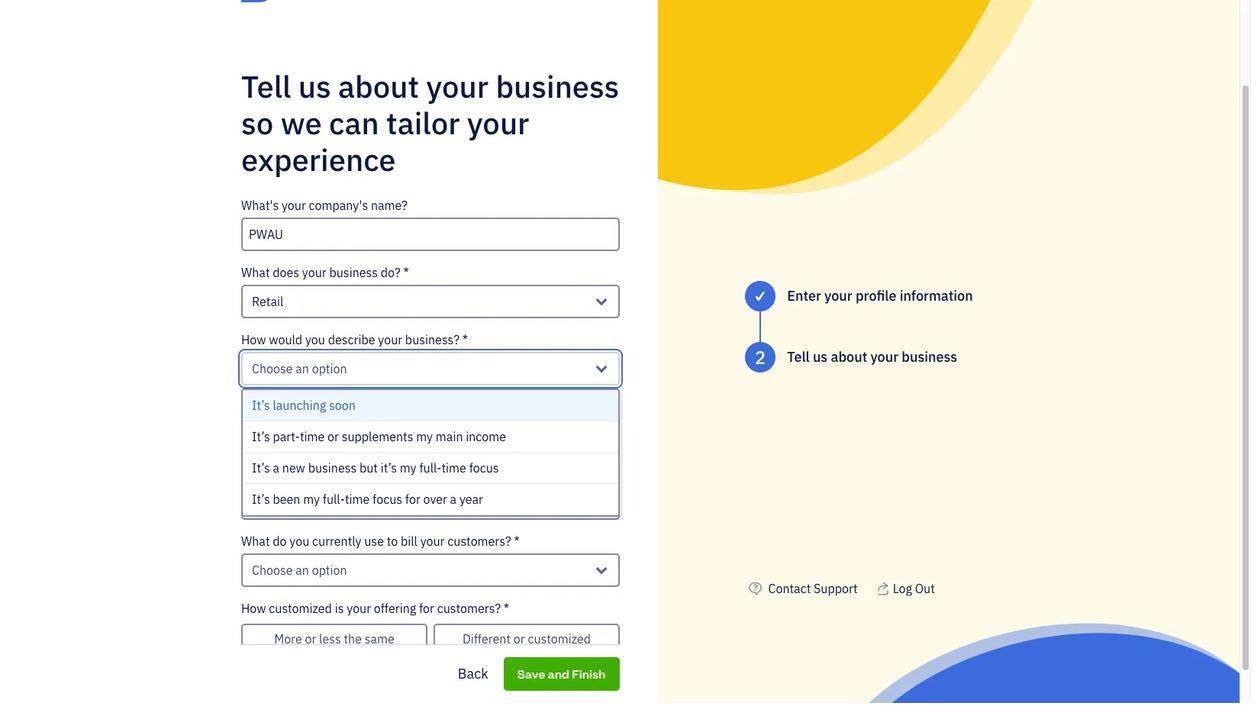Task type: locate. For each thing, give the bounding box(es) containing it.
an
[[296, 361, 309, 376], [296, 495, 309, 510], [296, 562, 309, 578]]

0 horizontal spatial tell
[[241, 66, 291, 106]]

2 how from the top
[[241, 466, 266, 481]]

an down new
[[296, 495, 309, 510]]

part-
[[273, 429, 300, 444]]

option down describe
[[312, 361, 347, 376]]

does
[[273, 265, 299, 280], [295, 466, 322, 481]]

choose down 'long'
[[252, 495, 293, 510]]

would
[[269, 332, 302, 347]]

1 vertical spatial time
[[442, 460, 466, 475]]

2 what's from the top
[[241, 399, 279, 414]]

1 vertical spatial focus
[[373, 491, 402, 507]]

0 vertical spatial you
[[305, 332, 325, 347]]

2 vertical spatial how
[[241, 601, 266, 616]]

1 vertical spatial customized
[[528, 631, 591, 646]]

it's launching soon
[[252, 398, 356, 413]]

full- down it
[[323, 491, 345, 507]]

list box
[[243, 390, 618, 515]]

0 vertical spatial choose
[[252, 361, 293, 376]]

1 vertical spatial choose
[[252, 495, 293, 510]]

choose an option field down it's a new business but it's my full-time focus option
[[241, 486, 620, 520]]

us right the so
[[298, 66, 331, 106]]

to for take
[[362, 466, 373, 481]]

an up more
[[296, 562, 309, 578]]

for right offering
[[419, 601, 434, 616]]

1 vertical spatial my
[[400, 460, 417, 475]]

1 choose an option from the top
[[252, 361, 347, 376]]

3 choose an option from the top
[[252, 562, 347, 578]]

1 vertical spatial to
[[387, 533, 398, 549]]

what left do
[[241, 533, 270, 549]]

choose down do
[[252, 562, 293, 578]]

or left less
[[305, 631, 316, 646]]

1 vertical spatial choose an option
[[252, 495, 347, 510]]

time down take
[[345, 491, 370, 507]]

a inside it's a new business but it's my full-time focus option
[[273, 460, 279, 475]]

1 what from the top
[[241, 265, 270, 280]]

2 choose from the top
[[252, 495, 293, 510]]

it's left new
[[252, 460, 270, 475]]

tell for tell us about your business
[[787, 348, 810, 366]]

what's
[[241, 197, 279, 213], [241, 399, 279, 414]]

choose an option field down bill
[[241, 553, 620, 587]]

for
[[405, 491, 420, 507], [419, 601, 434, 616]]

full- inside option
[[419, 460, 442, 475]]

time
[[300, 429, 325, 444], [442, 460, 466, 475], [345, 491, 370, 507]]

option
[[312, 361, 347, 376], [312, 495, 347, 510], [312, 562, 347, 578]]

year
[[459, 491, 483, 507]]

an for first choose an option field
[[296, 361, 309, 376]]

2 vertical spatial choose an option field
[[241, 553, 620, 587]]

customers? down year
[[448, 533, 511, 549]]

to left bill
[[387, 533, 398, 549]]

0 vertical spatial option
[[312, 361, 347, 376]]

a
[[273, 460, 279, 475], [450, 491, 457, 507]]

us
[[298, 66, 331, 106], [813, 348, 828, 366]]

1 horizontal spatial about
[[831, 348, 867, 366]]

tell us about your business
[[787, 348, 957, 366]]

focus
[[469, 460, 499, 475], [373, 491, 402, 507]]

choose an option field down business?
[[241, 352, 620, 385]]

1 vertical spatial what
[[241, 533, 270, 549]]

2 it's from the top
[[252, 429, 270, 444]]

3 it's from the top
[[252, 460, 270, 475]]

you right the "would"
[[305, 332, 325, 347]]

1 vertical spatial you
[[290, 533, 309, 549]]

it's left been on the bottom of the page
[[252, 491, 270, 507]]

0 vertical spatial for
[[405, 491, 420, 507]]

focus inside option
[[469, 460, 499, 475]]

1 what's from the top
[[241, 197, 279, 213]]

my right been on the bottom of the page
[[303, 491, 320, 507]]

1 horizontal spatial or
[[328, 429, 339, 444]]

0 vertical spatial what
[[241, 265, 270, 280]]

to right take
[[362, 466, 373, 481]]

us down "enter"
[[813, 348, 828, 366]]

an down the "would"
[[296, 361, 309, 376]]

freshbooks logo image
[[241, 0, 394, 25]]

it's for it's a new business but it's my full-time focus
[[252, 460, 270, 475]]

0 horizontal spatial time
[[300, 429, 325, 444]]

my left the main
[[416, 429, 433, 444]]

choose an option
[[252, 361, 347, 376], [252, 495, 347, 510], [252, 562, 347, 578]]

choose an option down do
[[252, 562, 347, 578]]

use
[[364, 533, 384, 549]]

1 it's from the top
[[252, 398, 270, 413]]

back button
[[446, 659, 501, 689]]

choose an option down the "would"
[[252, 361, 347, 376]]

0 horizontal spatial about
[[338, 66, 419, 106]]

1 horizontal spatial tell
[[787, 348, 810, 366]]

0 horizontal spatial or
[[305, 631, 316, 646]]

bill
[[401, 533, 418, 549]]

you
[[305, 332, 325, 347], [290, 533, 309, 549]]

time down it's launching soon
[[300, 429, 325, 444]]

a left new
[[273, 460, 279, 475]]

do?
[[381, 265, 401, 280]]

how long does it take to complete your services?
[[241, 466, 508, 481]]

2 horizontal spatial or
[[514, 631, 525, 646]]

0 vertical spatial about
[[338, 66, 419, 106]]

0 vertical spatial choose an option field
[[241, 352, 620, 385]]

0 vertical spatial a
[[273, 460, 279, 475]]

does left it
[[295, 466, 322, 481]]

customized up and
[[528, 631, 591, 646]]

2 horizontal spatial time
[[442, 460, 466, 475]]

1 vertical spatial us
[[813, 348, 828, 366]]

choose an option for first choose an option field
[[252, 361, 347, 376]]

0 horizontal spatial customized
[[269, 601, 332, 616]]

1 vertical spatial what's
[[241, 399, 279, 414]]

1 vertical spatial option
[[312, 495, 347, 510]]

1 horizontal spatial a
[[450, 491, 457, 507]]

my
[[416, 429, 433, 444], [400, 460, 417, 475], [303, 491, 320, 507]]

None text field
[[241, 217, 620, 251]]

you right do
[[290, 533, 309, 549]]

customized
[[269, 601, 332, 616], [528, 631, 591, 646]]

Choose an option field
[[241, 352, 620, 385], [241, 486, 620, 520], [241, 553, 620, 587]]

or for more
[[305, 631, 316, 646]]

choose an option for first choose an option field from the bottom
[[252, 562, 347, 578]]

about for tell us about your business
[[831, 348, 867, 366]]

0 horizontal spatial full-
[[323, 491, 345, 507]]

or down estimated
[[328, 429, 339, 444]]

how
[[241, 332, 266, 347], [241, 466, 266, 481], [241, 601, 266, 616]]

1 horizontal spatial us
[[813, 348, 828, 366]]

tailor
[[386, 103, 460, 143]]

option down 'currently'
[[312, 562, 347, 578]]

0 vertical spatial tell
[[241, 66, 291, 106]]

business inside option
[[308, 460, 357, 475]]

1 vertical spatial choose an option field
[[241, 486, 620, 520]]

what does your business do? *
[[241, 265, 409, 280]]

what
[[241, 265, 270, 280], [241, 533, 270, 549]]

less
[[319, 631, 341, 646]]

your
[[426, 66, 489, 106], [467, 103, 529, 143], [282, 197, 306, 213], [302, 265, 327, 280], [825, 287, 853, 305], [378, 332, 402, 347], [871, 348, 899, 366], [282, 399, 306, 414], [430, 466, 454, 481], [420, 533, 445, 549], [347, 601, 371, 616]]

company's
[[309, 197, 368, 213]]

0 vertical spatial customized
[[269, 601, 332, 616]]

0 vertical spatial us
[[298, 66, 331, 106]]

name?
[[371, 197, 408, 213]]

different or customized
[[463, 631, 591, 646]]

what's down experience
[[241, 197, 279, 213]]

more or less the same
[[274, 631, 395, 646]]

tell inside tell us about your business so we can tailor your experience
[[241, 66, 291, 106]]

1 horizontal spatial full-
[[419, 460, 442, 475]]

2 an from the top
[[296, 495, 309, 510]]

how would you describe your business? *
[[241, 332, 468, 347]]

1 horizontal spatial focus
[[469, 460, 499, 475]]

long
[[269, 466, 292, 481]]

what's your estimated revenue this year?
[[241, 399, 467, 414]]

for left 'over'
[[405, 491, 420, 507]]

currently
[[312, 533, 361, 549]]

it's inside option
[[252, 460, 270, 475]]

or for different
[[514, 631, 525, 646]]

0 vertical spatial full-
[[419, 460, 442, 475]]

it's for it's been my full-time focus for over a year
[[252, 491, 270, 507]]

been
[[273, 491, 300, 507]]

0 horizontal spatial focus
[[373, 491, 402, 507]]

choose an option down 'long'
[[252, 495, 347, 510]]

what up retail
[[241, 265, 270, 280]]

0 vertical spatial how
[[241, 332, 266, 347]]

it's left part-
[[252, 429, 270, 444]]

2 choose an option from the top
[[252, 495, 347, 510]]

choose for first choose an option field from the bottom
[[252, 562, 293, 578]]

about inside tell us about your business so we can tailor your experience
[[338, 66, 419, 106]]

3 choose from the top
[[252, 562, 293, 578]]

it's for it's part-time or supplements my main income
[[252, 429, 270, 444]]

my right it's
[[400, 460, 417, 475]]

2 vertical spatial choose an option
[[252, 562, 347, 578]]

customers? up different
[[437, 601, 501, 616]]

1 horizontal spatial time
[[345, 491, 370, 507]]

or right different
[[514, 631, 525, 646]]

option down it
[[312, 495, 347, 510]]

choose down the "would"
[[252, 361, 293, 376]]

to
[[362, 466, 373, 481], [387, 533, 398, 549]]

0 horizontal spatial us
[[298, 66, 331, 106]]

time down the main
[[442, 460, 466, 475]]

a left year
[[450, 491, 457, 507]]

1 an from the top
[[296, 361, 309, 376]]

2 vertical spatial option
[[312, 562, 347, 578]]

3 an from the top
[[296, 562, 309, 578]]

customers?
[[448, 533, 511, 549], [437, 601, 501, 616]]

0 vertical spatial time
[[300, 429, 325, 444]]

1 horizontal spatial to
[[387, 533, 398, 549]]

estimated
[[309, 399, 364, 414]]

you for would
[[305, 332, 325, 347]]

how for how customized is your offering for customers? *
[[241, 601, 266, 616]]

business
[[496, 66, 619, 106], [329, 265, 378, 280], [902, 348, 957, 366], [308, 460, 357, 475]]

0 vertical spatial to
[[362, 466, 373, 481]]

2 vertical spatial an
[[296, 562, 309, 578]]

it's been my full-time focus for over a year option
[[243, 484, 618, 515]]

0 vertical spatial an
[[296, 361, 309, 376]]

1 vertical spatial an
[[296, 495, 309, 510]]

0 vertical spatial choose an option
[[252, 361, 347, 376]]

1 vertical spatial tell
[[787, 348, 810, 366]]

1 choose from the top
[[252, 361, 293, 376]]

income
[[466, 429, 506, 444]]

focus down income
[[469, 460, 499, 475]]

log
[[893, 581, 912, 596]]

1 vertical spatial a
[[450, 491, 457, 507]]

0 vertical spatial focus
[[469, 460, 499, 475]]

offering
[[374, 601, 416, 616]]

customized up more
[[269, 601, 332, 616]]

or
[[328, 429, 339, 444], [305, 631, 316, 646], [514, 631, 525, 646]]

what do you currently use to bill your customers? *
[[241, 533, 520, 549]]

4 it's from the top
[[252, 491, 270, 507]]

us inside tell us about your business so we can tailor your experience
[[298, 66, 331, 106]]

0 horizontal spatial to
[[362, 466, 373, 481]]

full-
[[419, 460, 442, 475], [323, 491, 345, 507]]

0 horizontal spatial a
[[273, 460, 279, 475]]

3 option from the top
[[312, 562, 347, 578]]

choose for first choose an option field
[[252, 361, 293, 376]]

tell us about your business so we can tailor your experience
[[241, 66, 619, 179]]

focus down how long does it take to complete your services?
[[373, 491, 402, 507]]

it's left launching
[[252, 398, 270, 413]]

does up retail
[[273, 265, 299, 280]]

out
[[915, 581, 935, 596]]

retail
[[252, 294, 283, 309]]

0 vertical spatial what's
[[241, 197, 279, 213]]

about
[[338, 66, 419, 106], [831, 348, 867, 366]]

or inside option
[[328, 429, 339, 444]]

do
[[273, 533, 287, 549]]

tell
[[241, 66, 291, 106], [787, 348, 810, 366]]

2 what from the top
[[241, 533, 270, 549]]

3 how from the top
[[241, 601, 266, 616]]

it's a new business but it's my full-time focus
[[252, 460, 499, 475]]

1 how from the top
[[241, 332, 266, 347]]

*
[[403, 265, 409, 280], [462, 332, 468, 347], [514, 533, 520, 549], [504, 601, 509, 616]]

it's
[[252, 398, 270, 413], [252, 429, 270, 444], [252, 460, 270, 475], [252, 491, 270, 507]]

full- down it's part-time or supplements my main income option
[[419, 460, 442, 475]]

3 choose an option field from the top
[[241, 553, 620, 587]]

1 vertical spatial how
[[241, 466, 266, 481]]

1 horizontal spatial customized
[[528, 631, 591, 646]]

1 vertical spatial full-
[[323, 491, 345, 507]]

1 vertical spatial about
[[831, 348, 867, 366]]

choose
[[252, 361, 293, 376], [252, 495, 293, 510], [252, 562, 293, 578]]

2 vertical spatial choose
[[252, 562, 293, 578]]

what's up part-
[[241, 399, 279, 414]]



Task type: vqa. For each thing, say whether or not it's contained in the screenshot.
'Save'
yes



Task type: describe. For each thing, give the bounding box(es) containing it.
it's
[[381, 460, 397, 475]]

it's been my full-time focus for over a year
[[252, 491, 483, 507]]

different
[[463, 631, 511, 646]]

describe
[[328, 332, 375, 347]]

logout image
[[876, 579, 890, 598]]

full- inside option
[[323, 491, 345, 507]]

information
[[900, 287, 973, 305]]

you for do
[[290, 533, 309, 549]]

it's part-time or supplements my main income option
[[243, 421, 618, 452]]

same
[[365, 631, 395, 646]]

1 vertical spatial customers?
[[437, 601, 501, 616]]

my inside option
[[400, 460, 417, 475]]

2 option from the top
[[312, 495, 347, 510]]

us for tell us about your business
[[813, 348, 828, 366]]

enter
[[787, 287, 821, 305]]

contact support link
[[768, 581, 858, 596]]

0 vertical spatial my
[[416, 429, 433, 444]]

it
[[325, 466, 332, 481]]

back
[[458, 665, 489, 682]]

it's part-time or supplements my main income
[[252, 429, 506, 444]]

list box containing it's launching soon
[[243, 390, 618, 515]]

what's for what's your company's name?
[[241, 197, 279, 213]]

log out
[[893, 581, 935, 596]]

finish
[[572, 666, 606, 682]]

complete
[[376, 466, 427, 481]]

what for what do you currently use to bill your customers? *
[[241, 533, 270, 549]]

choose for second choose an option field from the bottom
[[252, 495, 293, 510]]

what's for what's your estimated revenue this year?
[[241, 399, 279, 414]]

business inside tell us about your business so we can tailor your experience
[[496, 66, 619, 106]]

supplements
[[342, 429, 413, 444]]

2 vertical spatial my
[[303, 491, 320, 507]]

how for how would you describe your business? *
[[241, 332, 266, 347]]

and
[[548, 666, 570, 682]]

the
[[344, 631, 362, 646]]

business?
[[405, 332, 460, 347]]

what's your company's name?
[[241, 197, 408, 213]]

how for how long does it take to complete your services?
[[241, 466, 266, 481]]

0 vertical spatial does
[[273, 265, 299, 280]]

over
[[423, 491, 447, 507]]

soon
[[329, 398, 356, 413]]

contact support
[[768, 581, 858, 596]]

0 vertical spatial customers?
[[448, 533, 511, 549]]

it's launching soon option
[[243, 390, 618, 421]]

an for second choose an option field from the bottom
[[296, 495, 309, 510]]

main
[[436, 429, 463, 444]]

enter your profile information
[[787, 287, 973, 305]]

2 choose an option field from the top
[[241, 486, 620, 520]]

but
[[360, 460, 378, 475]]

time inside option
[[442, 460, 466, 475]]

new
[[282, 460, 305, 475]]

save and finish button
[[504, 657, 620, 691]]

support
[[814, 581, 858, 596]]

how customized is your offering for customers? *
[[241, 601, 509, 616]]

this
[[414, 399, 434, 414]]

a inside it's been my full-time focus for over a year option
[[450, 491, 457, 507]]

save and finish
[[518, 666, 606, 682]]

for inside it's been my full-time focus for over a year option
[[405, 491, 420, 507]]

it's a new business but it's my full-time focus option
[[243, 452, 618, 484]]

tell for tell us about your business so we can tailor your experience
[[241, 66, 291, 106]]

is
[[335, 601, 344, 616]]

to for use
[[387, 533, 398, 549]]

an for first choose an option field from the bottom
[[296, 562, 309, 578]]

1 vertical spatial for
[[419, 601, 434, 616]]

2 vertical spatial time
[[345, 491, 370, 507]]

1 vertical spatial does
[[295, 466, 322, 481]]

focus inside option
[[373, 491, 402, 507]]

more
[[274, 631, 302, 646]]

we
[[281, 103, 322, 143]]

1 choose an option field from the top
[[241, 352, 620, 385]]

it's for it's launching soon
[[252, 398, 270, 413]]

save
[[518, 666, 546, 682]]

about for tell us about your business so we can tailor your experience
[[338, 66, 419, 106]]

profile
[[856, 287, 897, 305]]

support image
[[745, 579, 765, 598]]

year?
[[437, 399, 467, 414]]

contact
[[768, 581, 811, 596]]

Retail field
[[241, 285, 620, 318]]

services?
[[457, 466, 508, 481]]

1 option from the top
[[312, 361, 347, 376]]

what for what does your business do? *
[[241, 265, 270, 280]]

choose an option for second choose an option field from the bottom
[[252, 495, 347, 510]]

log out button
[[876, 579, 935, 598]]

can
[[329, 103, 379, 143]]

so
[[241, 103, 274, 143]]

revenue
[[367, 399, 411, 414]]

take
[[335, 466, 359, 481]]

us for tell us about your business so we can tailor your experience
[[298, 66, 331, 106]]

experience
[[241, 139, 396, 179]]

launching
[[273, 398, 326, 413]]



